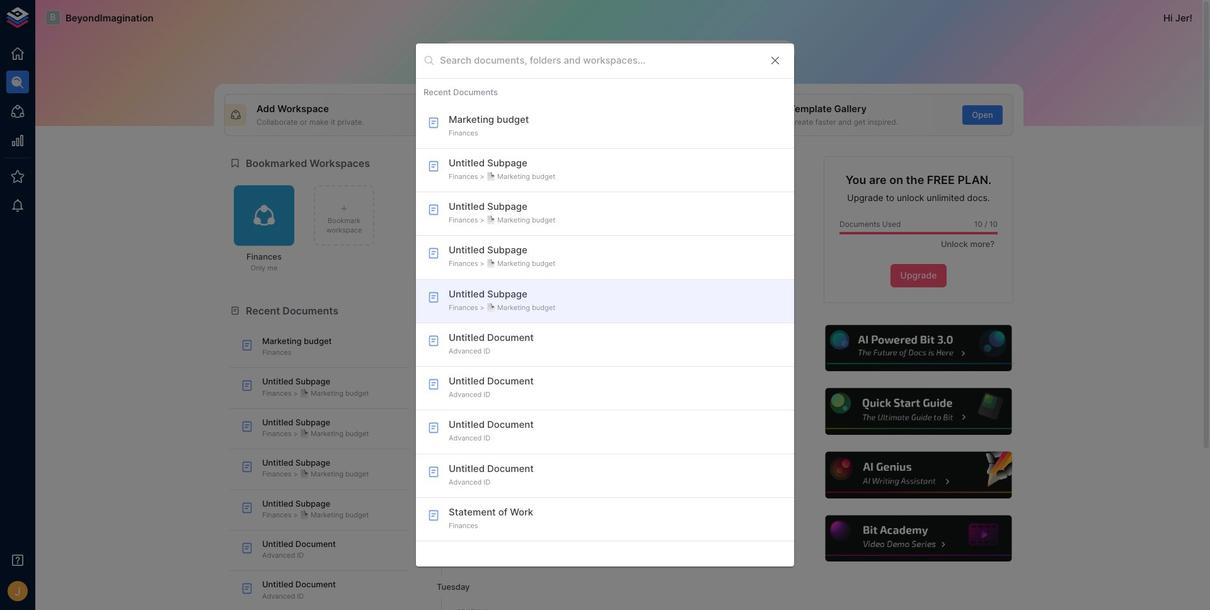 Task type: locate. For each thing, give the bounding box(es) containing it.
help image
[[824, 323, 1014, 373], [824, 387, 1014, 437], [824, 450, 1014, 501], [824, 514, 1014, 564]]

4 help image from the top
[[824, 514, 1014, 564]]

Search documents, folders and workspaces... text field
[[440, 51, 759, 70]]

dialog
[[416, 44, 795, 567]]



Task type: describe. For each thing, give the bounding box(es) containing it.
2 help image from the top
[[824, 387, 1014, 437]]

3 help image from the top
[[824, 450, 1014, 501]]

1 help image from the top
[[824, 323, 1014, 373]]



Task type: vqa. For each thing, say whether or not it's contained in the screenshot.
dialog
yes



